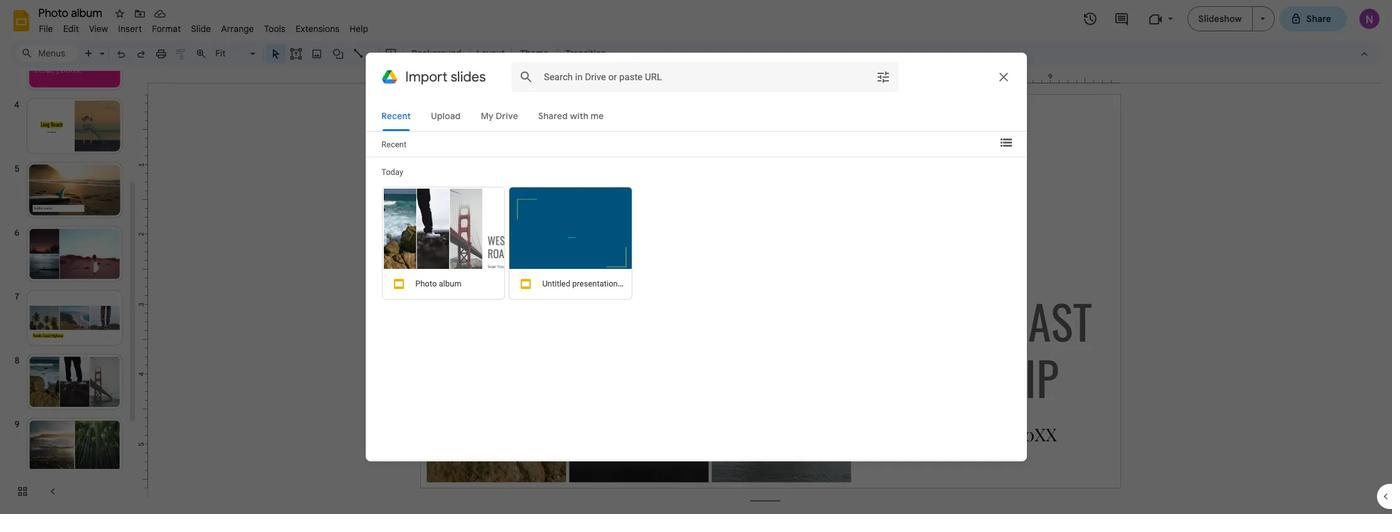 Task type: vqa. For each thing, say whether or not it's contained in the screenshot.
application containing Background
yes



Task type: locate. For each thing, give the bounding box(es) containing it.
navigation inside application
[[0, 31, 152, 515]]

menu bar inside the 'menu bar' banner
[[34, 16, 373, 37]]

Star checkbox
[[111, 5, 129, 23]]

Menus field
[[16, 45, 78, 62]]

background
[[412, 48, 461, 59]]

Rename text field
[[34, 5, 110, 20]]

main toolbar
[[78, 44, 613, 63]]

transition button
[[560, 44, 612, 63]]

menu bar banner
[[0, 0, 1392, 515]]

background button
[[406, 44, 467, 63]]

menu bar
[[34, 16, 373, 37]]

share. private to only me. image
[[1290, 13, 1302, 24]]

navigation
[[0, 31, 152, 515]]

application
[[0, 0, 1392, 515]]



Task type: describe. For each thing, give the bounding box(es) containing it.
application containing background
[[0, 0, 1392, 515]]

theme
[[520, 48, 548, 59]]

transition
[[565, 48, 606, 59]]

theme button
[[514, 44, 554, 63]]



